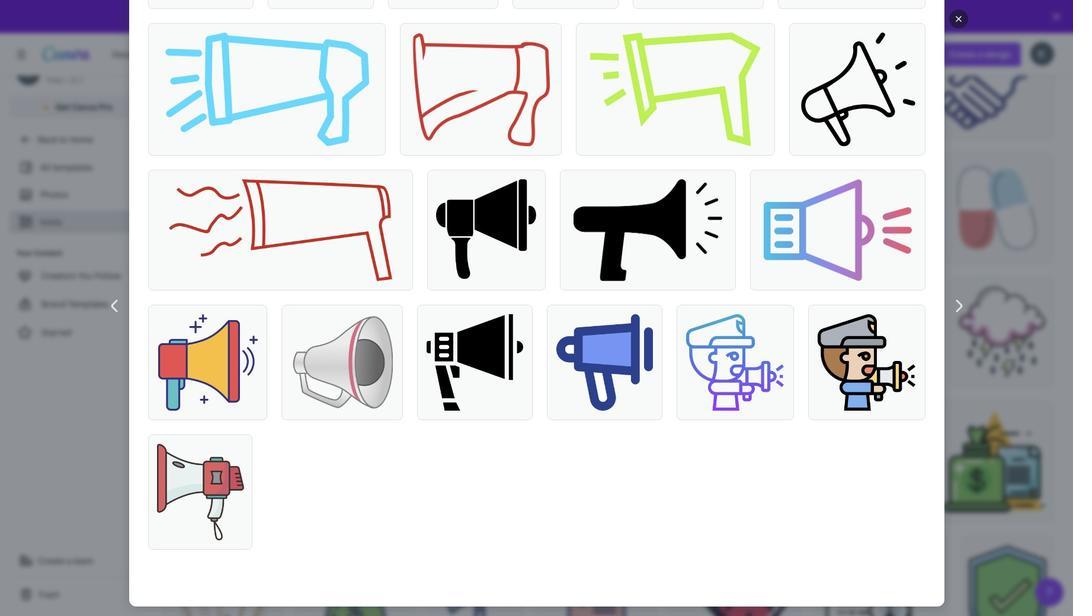 Task type: describe. For each thing, give the bounding box(es) containing it.
offer.
[[604, 11, 626, 22]]

notes music with hearts detailed image
[[174, 163, 276, 254]]

megaphone gradient icon image
[[156, 444, 244, 541]]

all templates link
[[17, 156, 147, 179]]

back to home
[[38, 134, 93, 145]]

megaphone device icon image
[[764, 179, 912, 282]]

establishments icon image
[[552, 411, 646, 513]]

pro inside button
[[99, 101, 113, 113]]

zodiac sign icon image
[[173, 546, 273, 617]]

off
[[403, 11, 415, 22]]

stormy cloud icon image
[[960, 287, 1045, 378]]

isolated vintage phone icon line design image
[[817, 287, 925, 378]]

shield protection check mark internet flat line style image
[[969, 546, 1047, 617]]

school bell icon image
[[681, 546, 791, 617]]

templates
[[68, 299, 109, 310]]

$ for magnifying glass with dollar symbol filled style icon
[[779, 373, 783, 382]]

starred link
[[9, 321, 154, 345]]

upgrade
[[628, 11, 663, 22]]

1 horizontal spatial canva
[[417, 11, 442, 22]]

for
[[460, 11, 473, 22]]

team holding hands fill style icon image
[[901, 33, 1041, 130]]

footprint image
[[678, 411, 777, 513]]

team holding hands flat style icon image
[[429, 33, 526, 130]]

get canva pro
[[56, 101, 113, 113]]

receipt commercial with money symbol image
[[547, 546, 646, 617]]

plant grow image
[[491, 163, 554, 254]]

money line and fill style image
[[838, 163, 923, 254]]

free
[[47, 75, 62, 85]]

0 vertical spatial pro
[[444, 11, 459, 22]]

upgrade now button
[[628, 11, 682, 22]]

creators
[[41, 270, 76, 282]]

content
[[34, 248, 62, 258]]

brand templates link
[[9, 293, 154, 316]]

brand
[[41, 299, 66, 310]]

all templates
[[40, 162, 93, 173]]

personal
[[47, 62, 83, 73]]

top level navigation element
[[104, 43, 476, 66]]

relationship intelligence managment image
[[584, 163, 675, 254]]

icons
[[40, 216, 62, 228]]

photos
[[40, 189, 69, 200]]

$ for smartphone technology detailed   style icon
[[656, 373, 660, 382]]

photos link
[[17, 184, 147, 206]]

school bus icon image
[[315, 163, 455, 254]]

cryptocurrency image
[[319, 287, 419, 378]]

create a team button
[[9, 550, 154, 574]]



Task type: vqa. For each thing, say whether or not it's contained in the screenshot.
Studio
no



Task type: locate. For each thing, give the bounding box(es) containing it.
1 vertical spatial canva
[[72, 101, 97, 113]]

$ for notes music with hearts detailed image
[[274, 249, 278, 258]]

None search field
[[505, 43, 860, 66]]

•
[[65, 75, 68, 85]]

.
[[682, 11, 684, 22]]

smartphone technology detailed   style icon image
[[567, 287, 659, 378]]

you
[[78, 270, 93, 282]]

trash link
[[9, 584, 154, 607]]

all
[[40, 162, 51, 173]]

$
[[274, 249, 278, 258], [673, 249, 677, 258], [656, 373, 660, 382], [779, 373, 783, 382]]

2 megaphone gradient icon image from the left
[[818, 315, 916, 411]]

megaphone gradient icon image
[[686, 315, 784, 411], [818, 315, 916, 411]]

free •
[[47, 75, 68, 85]]

a
[[67, 556, 71, 567]]

loudspeaker, megaphone, announcement, shout, announcer, music and multimedia icon image
[[427, 315, 523, 411]]

1 vertical spatial pro
[[99, 101, 113, 113]]

$ for relationship intelligence managment image
[[673, 249, 677, 258]]

summer vacation theme icon image
[[437, 546, 516, 617]]

spa theme icon image
[[462, 411, 523, 513]]

pro up back to home link
[[99, 101, 113, 113]]

talk bubble message communication icon free form image
[[699, 33, 858, 130]]

talking speech bubble flat style icon image
[[453, 287, 535, 378]]

create
[[38, 556, 65, 567]]

pro
[[444, 11, 459, 22], [99, 101, 113, 113]]

🎁 50% off canva pro for the first 3 months. limited time offer. upgrade now .
[[370, 11, 684, 22]]

canva
[[417, 11, 442, 22], [72, 101, 97, 113]]

0 horizontal spatial megaphone gradient icon image
[[686, 315, 784, 411]]

1 horizontal spatial pro
[[444, 11, 459, 22]]

health capsules free form style icon image
[[955, 163, 1045, 254]]

clock icon image
[[175, 411, 294, 513]]

to
[[59, 134, 68, 145]]

magnifying glass computer texture tonal   style icon image
[[809, 411, 910, 513]]

your
[[17, 248, 32, 258]]

gesture left right image
[[559, 33, 660, 130]]

1 megaphone gradient icon image from the left
[[686, 315, 784, 411]]

0 vertical spatial canva
[[417, 11, 442, 22]]

warning alert sign industrial safety fill image
[[283, 33, 395, 130]]

your content
[[17, 248, 62, 258]]

starred
[[41, 327, 71, 338]]

creators you follow
[[41, 270, 121, 282]]

financial image
[[943, 411, 1045, 513]]

1
[[79, 75, 83, 85]]

time
[[584, 11, 603, 22]]

create a team
[[38, 556, 94, 567]]

0 horizontal spatial pro
[[99, 101, 113, 113]]

canva inside get canva pro button
[[72, 101, 97, 113]]

50%
[[383, 11, 401, 22]]

brand templates
[[41, 299, 109, 310]]

0 horizontal spatial canva
[[72, 101, 97, 113]]

creators you follow link
[[9, 264, 154, 288]]

office books detailed   style icons image
[[329, 411, 432, 513]]

1 horizontal spatial megaphone gradient icon image
[[818, 315, 916, 411]]

home
[[70, 134, 93, 145]]

school chalkboard detail style icon image
[[171, 33, 250, 130]]

follow
[[95, 270, 121, 282]]

templates
[[53, 162, 93, 173]]

canva right the off
[[417, 11, 442, 22]]

get canva pro button
[[9, 96, 154, 119]]

pro left for
[[444, 11, 459, 22]]

3
[[510, 11, 515, 22]]

team
[[73, 556, 94, 567]]

back
[[38, 134, 57, 145]]

get
[[56, 101, 70, 113]]

limited
[[552, 11, 582, 22]]

monoline announcement icon image
[[799, 32, 916, 146]]

earth icon image
[[175, 287, 283, 378]]

first
[[491, 11, 508, 22]]

months.
[[517, 11, 550, 22]]

web design image
[[826, 546, 937, 617]]

now
[[665, 11, 682, 22]]

🎁
[[370, 11, 381, 22]]

megaphone icon image
[[165, 32, 369, 146], [411, 32, 550, 146], [590, 32, 761, 146], [709, 163, 805, 254], [169, 179, 392, 282], [436, 179, 536, 282], [574, 179, 722, 282], [158, 315, 257, 411], [291, 315, 393, 411], [556, 315, 653, 411]]

back to home link
[[9, 128, 154, 152]]

canva right get
[[72, 101, 97, 113]]

money bag dollar filled icon image
[[306, 546, 406, 617]]

trash
[[38, 590, 60, 601]]

the
[[475, 11, 489, 22]]

magnifying glass with dollar symbol filled style icon image
[[692, 287, 782, 378]]



